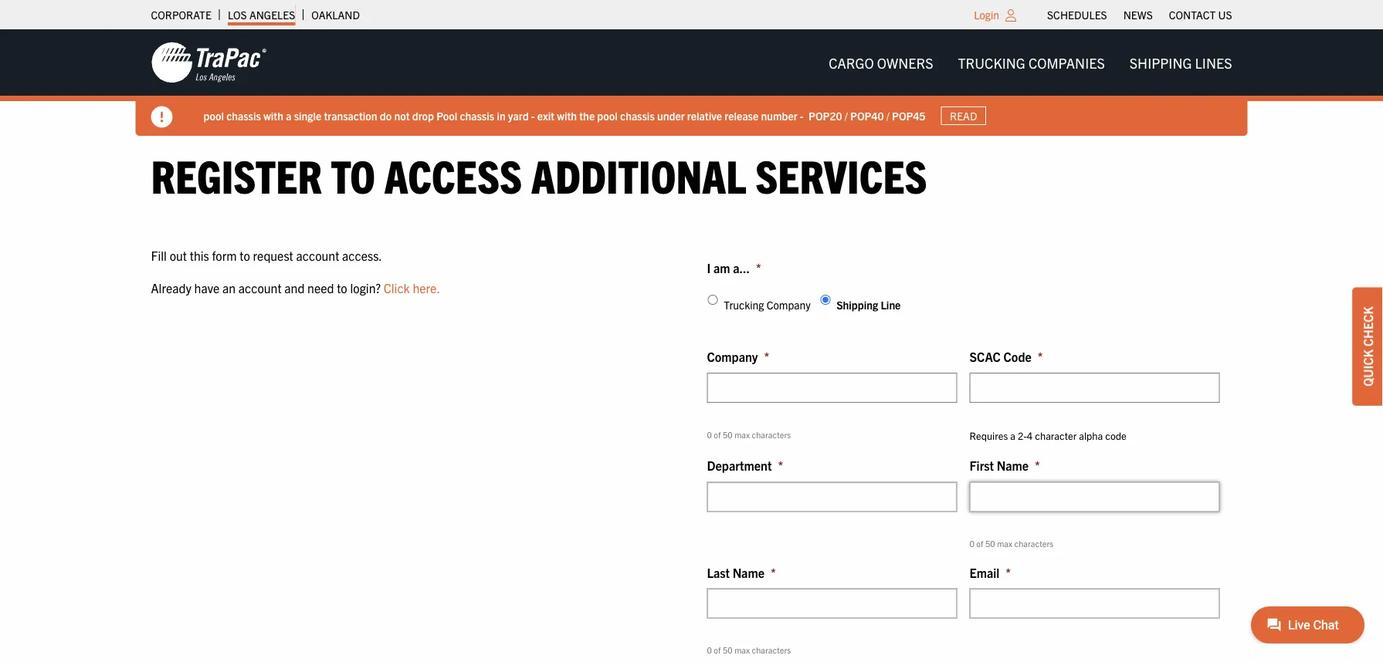 Task type: describe. For each thing, give the bounding box(es) containing it.
contact us
[[1169, 8, 1232, 22]]

exit
[[537, 109, 555, 123]]

number
[[761, 109, 798, 123]]

2-
[[1018, 429, 1027, 442]]

single
[[294, 109, 322, 123]]

pool
[[437, 109, 457, 123]]

fill out this form to request account access.
[[151, 248, 382, 263]]

news link
[[1124, 4, 1153, 25]]

los angeles
[[228, 8, 295, 22]]

request
[[253, 248, 293, 263]]

1 horizontal spatial company
[[767, 298, 811, 312]]

need
[[307, 280, 334, 296]]

relative
[[687, 109, 722, 123]]

1 / from the left
[[845, 109, 848, 123]]

pop40
[[850, 109, 884, 123]]

3 chassis from the left
[[620, 109, 655, 123]]

max for last
[[735, 645, 750, 656]]

read link
[[941, 106, 986, 125]]

characters for company *
[[752, 429, 791, 440]]

owners
[[877, 54, 934, 71]]

pool chassis with a single transaction  do not drop pool chassis in yard -  exit with the pool chassis under relative release number -  pop20 / pop40 / pop45
[[204, 109, 926, 123]]

2 / from the left
[[887, 109, 890, 123]]

2 chassis from the left
[[460, 109, 494, 123]]

contact
[[1169, 8, 1216, 22]]

the
[[580, 109, 595, 123]]

in
[[497, 109, 506, 123]]

news
[[1124, 8, 1153, 22]]

drop
[[412, 109, 434, 123]]

line
[[881, 298, 901, 312]]

a...
[[733, 260, 750, 276]]

* right last
[[771, 565, 776, 580]]

register
[[151, 146, 322, 202]]

email
[[970, 565, 1000, 580]]

* right department
[[778, 458, 783, 474]]

0 of 50 max characters for last name
[[707, 645, 791, 656]]

login
[[974, 8, 1000, 22]]

name for first name
[[997, 458, 1029, 474]]

first
[[970, 458, 994, 474]]

cargo
[[829, 54, 874, 71]]

quick check
[[1360, 307, 1376, 387]]

here.
[[413, 280, 440, 296]]

max for company
[[735, 429, 750, 440]]

trucking company
[[724, 298, 811, 312]]

company *
[[707, 349, 770, 364]]

trucking companies
[[958, 54, 1105, 71]]

i
[[707, 260, 711, 276]]

have
[[194, 280, 220, 296]]

scac code *
[[970, 349, 1043, 364]]

a inside main content
[[1011, 429, 1016, 442]]

* down requires a 2-4 character alpha code
[[1035, 458, 1040, 474]]

us
[[1219, 8, 1232, 22]]

trucking for trucking companies
[[958, 54, 1026, 71]]

50 for first
[[986, 539, 995, 549]]

los angeles link
[[228, 4, 295, 25]]

email *
[[970, 565, 1011, 580]]

* right the a...
[[756, 260, 761, 276]]

department *
[[707, 458, 783, 474]]

character
[[1035, 429, 1077, 442]]

cargo owners link
[[817, 47, 946, 78]]

shipping line
[[837, 298, 901, 312]]

this
[[190, 248, 209, 263]]

last name *
[[707, 565, 776, 580]]

0 vertical spatial to
[[331, 146, 375, 202]]

corporate
[[151, 8, 212, 22]]

0 for company
[[707, 429, 712, 440]]

am
[[714, 260, 730, 276]]

schedules
[[1047, 8, 1107, 22]]

quick check link
[[1353, 287, 1383, 406]]

2 - from the left
[[800, 109, 804, 123]]

release
[[725, 109, 759, 123]]

trucking for trucking company
[[724, 298, 764, 312]]

scac
[[970, 349, 1001, 364]]

already
[[151, 280, 191, 296]]

name for last name
[[733, 565, 765, 580]]

login?
[[350, 280, 381, 296]]

code
[[1106, 429, 1127, 442]]

department
[[707, 458, 772, 474]]

schedules link
[[1047, 4, 1107, 25]]

shipping lines link
[[1118, 47, 1245, 78]]

max for first
[[997, 539, 1013, 549]]

0 of 50 max characters for company
[[707, 429, 791, 440]]

shipping for shipping line
[[837, 298, 878, 312]]

a inside banner
[[286, 109, 292, 123]]

angeles
[[249, 8, 295, 22]]

0 for first name
[[970, 539, 975, 549]]

login link
[[974, 8, 1000, 22]]

requires
[[970, 429, 1008, 442]]

1 vertical spatial account
[[239, 280, 282, 296]]

of for first
[[977, 539, 984, 549]]



Task type: vqa. For each thing, say whether or not it's contained in the screenshot.
Trucking Companies link
yes



Task type: locate. For each thing, give the bounding box(es) containing it.
0 vertical spatial characters
[[752, 429, 791, 440]]

1 chassis from the left
[[226, 109, 261, 123]]

i am a... *
[[707, 260, 761, 276]]

oakland link
[[312, 4, 360, 25]]

code
[[1004, 349, 1032, 364]]

services
[[756, 146, 927, 202]]

0 horizontal spatial shipping
[[837, 298, 878, 312]]

alpha
[[1079, 429, 1103, 442]]

* down 'trucking company' at the right
[[764, 349, 770, 364]]

name right first
[[997, 458, 1029, 474]]

company down trucking company radio
[[707, 349, 758, 364]]

name right last
[[733, 565, 765, 580]]

0 vertical spatial name
[[997, 458, 1029, 474]]

yard
[[508, 109, 529, 123]]

shipping down news link
[[1130, 54, 1192, 71]]

0 vertical spatial 0 of 50 max characters
[[707, 429, 791, 440]]

company left shipping line "radio"
[[767, 298, 811, 312]]

form
[[212, 248, 237, 263]]

pool right solid image
[[204, 109, 224, 123]]

0 vertical spatial 0
[[707, 429, 712, 440]]

pop20
[[809, 109, 842, 123]]

first name *
[[970, 458, 1040, 474]]

to down the transaction
[[331, 146, 375, 202]]

shipping inside register to access additional services main content
[[837, 298, 878, 312]]

out
[[170, 248, 187, 263]]

chassis up register
[[226, 109, 261, 123]]

0 vertical spatial of
[[714, 429, 721, 440]]

0 vertical spatial menu bar
[[1039, 4, 1241, 25]]

0 vertical spatial trucking
[[958, 54, 1026, 71]]

light image
[[1006, 9, 1017, 22]]

of
[[714, 429, 721, 440], [977, 539, 984, 549], [714, 645, 721, 656]]

None text field
[[970, 373, 1220, 403], [707, 482, 957, 512], [970, 373, 1220, 403], [707, 482, 957, 512]]

fill
[[151, 248, 167, 263]]

banner containing cargo owners
[[0, 29, 1383, 136]]

0 vertical spatial a
[[286, 109, 292, 123]]

1 vertical spatial 0
[[970, 539, 975, 549]]

quick
[[1360, 350, 1376, 387]]

trucking inside register to access additional services main content
[[724, 298, 764, 312]]

0 vertical spatial account
[[296, 248, 339, 263]]

2 with from the left
[[557, 109, 577, 123]]

pop45
[[892, 109, 926, 123]]

already have an account and need to login? click here.
[[151, 280, 440, 296]]

chassis left under
[[620, 109, 655, 123]]

access
[[385, 146, 522, 202]]

2 vertical spatial 0
[[707, 645, 712, 656]]

1 pool from the left
[[204, 109, 224, 123]]

0 vertical spatial shipping
[[1130, 54, 1192, 71]]

1 with from the left
[[263, 109, 283, 123]]

menu bar containing schedules
[[1039, 4, 1241, 25]]

cargo owners
[[829, 54, 934, 71]]

1 vertical spatial of
[[977, 539, 984, 549]]

chassis left in
[[460, 109, 494, 123]]

name
[[997, 458, 1029, 474], [733, 565, 765, 580]]

trucking inside "link"
[[958, 54, 1026, 71]]

requires a 2-4 character alpha code
[[970, 429, 1127, 442]]

access.
[[342, 248, 382, 263]]

to
[[331, 146, 375, 202], [240, 248, 250, 263], [337, 280, 347, 296]]

los angeles image
[[151, 41, 267, 84]]

0 horizontal spatial account
[[239, 280, 282, 296]]

0
[[707, 429, 712, 440], [970, 539, 975, 549], [707, 645, 712, 656]]

1 horizontal spatial trucking
[[958, 54, 1026, 71]]

1 vertical spatial max
[[997, 539, 1013, 549]]

Shipping Line radio
[[821, 295, 831, 305]]

additional
[[531, 146, 746, 202]]

lines
[[1195, 54, 1232, 71]]

2 vertical spatial to
[[337, 280, 347, 296]]

characters for first name *
[[1015, 539, 1054, 549]]

do
[[380, 109, 392, 123]]

1 vertical spatial 0 of 50 max characters
[[970, 539, 1054, 549]]

1 vertical spatial name
[[733, 565, 765, 580]]

2 vertical spatial 50
[[723, 645, 733, 656]]

menu bar
[[1039, 4, 1241, 25], [817, 47, 1245, 78]]

a left 2- in the right of the page
[[1011, 429, 1016, 442]]

50 for last
[[723, 645, 733, 656]]

corporate link
[[151, 4, 212, 25]]

contact us link
[[1169, 4, 1232, 25]]

a left single
[[286, 109, 292, 123]]

of for last
[[714, 645, 721, 656]]

shipping inside menu bar
[[1130, 54, 1192, 71]]

trucking companies link
[[946, 47, 1118, 78]]

/ right pop20
[[845, 109, 848, 123]]

2 pool from the left
[[597, 109, 618, 123]]

/ left pop45
[[887, 109, 890, 123]]

0 horizontal spatial company
[[707, 349, 758, 364]]

to right need in the top of the page
[[337, 280, 347, 296]]

1 vertical spatial trucking
[[724, 298, 764, 312]]

0 horizontal spatial /
[[845, 109, 848, 123]]

4
[[1027, 429, 1033, 442]]

2 vertical spatial of
[[714, 645, 721, 656]]

50 for company
[[723, 429, 733, 440]]

characters for last name *
[[752, 645, 791, 656]]

register to access additional services
[[151, 146, 927, 202]]

with left single
[[263, 109, 283, 123]]

/
[[845, 109, 848, 123], [887, 109, 890, 123]]

1 vertical spatial company
[[707, 349, 758, 364]]

50
[[723, 429, 733, 440], [986, 539, 995, 549], [723, 645, 733, 656]]

trucking down login link
[[958, 54, 1026, 71]]

trucking right trucking company radio
[[724, 298, 764, 312]]

*
[[756, 260, 761, 276], [764, 349, 770, 364], [1038, 349, 1043, 364], [778, 458, 783, 474], [1035, 458, 1040, 474], [771, 565, 776, 580], [1006, 565, 1011, 580]]

click
[[384, 280, 410, 296]]

0 horizontal spatial chassis
[[226, 109, 261, 123]]

* right code
[[1038, 349, 1043, 364]]

1 vertical spatial to
[[240, 248, 250, 263]]

check
[[1360, 307, 1376, 347]]

register to access additional services main content
[[136, 146, 1248, 663]]

1 horizontal spatial pool
[[597, 109, 618, 123]]

0 for last name
[[707, 645, 712, 656]]

1 horizontal spatial a
[[1011, 429, 1016, 442]]

companies
[[1029, 54, 1105, 71]]

chassis
[[226, 109, 261, 123], [460, 109, 494, 123], [620, 109, 655, 123]]

characters
[[752, 429, 791, 440], [1015, 539, 1054, 549], [752, 645, 791, 656]]

0 horizontal spatial trucking
[[724, 298, 764, 312]]

1 vertical spatial 50
[[986, 539, 995, 549]]

0 horizontal spatial pool
[[204, 109, 224, 123]]

- right number
[[800, 109, 804, 123]]

1 horizontal spatial chassis
[[460, 109, 494, 123]]

2 horizontal spatial chassis
[[620, 109, 655, 123]]

and
[[284, 280, 305, 296]]

trucking
[[958, 54, 1026, 71], [724, 298, 764, 312]]

None text field
[[707, 373, 957, 403], [970, 482, 1220, 512], [707, 589, 957, 619], [970, 589, 1220, 619], [707, 373, 957, 403], [970, 482, 1220, 512], [707, 589, 957, 619], [970, 589, 1220, 619]]

0 horizontal spatial -
[[531, 109, 535, 123]]

0 of 50 max characters for first name
[[970, 539, 1054, 549]]

los
[[228, 8, 247, 22]]

with
[[263, 109, 283, 123], [557, 109, 577, 123]]

1 vertical spatial a
[[1011, 429, 1016, 442]]

2 vertical spatial 0 of 50 max characters
[[707, 645, 791, 656]]

2 vertical spatial max
[[735, 645, 750, 656]]

with left the
[[557, 109, 577, 123]]

under
[[657, 109, 685, 123]]

* right email
[[1006, 565, 1011, 580]]

0 horizontal spatial name
[[733, 565, 765, 580]]

1 horizontal spatial name
[[997, 458, 1029, 474]]

max
[[735, 429, 750, 440], [997, 539, 1013, 549], [735, 645, 750, 656]]

1 horizontal spatial /
[[887, 109, 890, 123]]

click here. link
[[384, 280, 440, 296]]

shipping
[[1130, 54, 1192, 71], [837, 298, 878, 312]]

pool right the
[[597, 109, 618, 123]]

1 vertical spatial characters
[[1015, 539, 1054, 549]]

menu bar containing cargo owners
[[817, 47, 1245, 78]]

1 vertical spatial shipping
[[837, 298, 878, 312]]

0 vertical spatial max
[[735, 429, 750, 440]]

not
[[394, 109, 410, 123]]

account up need in the top of the page
[[296, 248, 339, 263]]

of for company
[[714, 429, 721, 440]]

1 - from the left
[[531, 109, 535, 123]]

shipping lines
[[1130, 54, 1232, 71]]

1 horizontal spatial -
[[800, 109, 804, 123]]

0 vertical spatial 50
[[723, 429, 733, 440]]

to right form
[[240, 248, 250, 263]]

0 horizontal spatial a
[[286, 109, 292, 123]]

shipping right shipping line "radio"
[[837, 298, 878, 312]]

oakland
[[312, 8, 360, 22]]

read
[[950, 109, 977, 123]]

company
[[767, 298, 811, 312], [707, 349, 758, 364]]

1 horizontal spatial with
[[557, 109, 577, 123]]

transaction
[[324, 109, 377, 123]]

account right an
[[239, 280, 282, 296]]

0 horizontal spatial with
[[263, 109, 283, 123]]

banner
[[0, 29, 1383, 136]]

1 horizontal spatial account
[[296, 248, 339, 263]]

1 horizontal spatial shipping
[[1130, 54, 1192, 71]]

solid image
[[151, 106, 173, 128]]

last
[[707, 565, 730, 580]]

shipping for shipping lines
[[1130, 54, 1192, 71]]

Trucking Company radio
[[708, 295, 718, 305]]

1 vertical spatial menu bar
[[817, 47, 1245, 78]]

2 vertical spatial characters
[[752, 645, 791, 656]]

0 vertical spatial company
[[767, 298, 811, 312]]

an
[[222, 280, 236, 296]]

- left exit
[[531, 109, 535, 123]]



